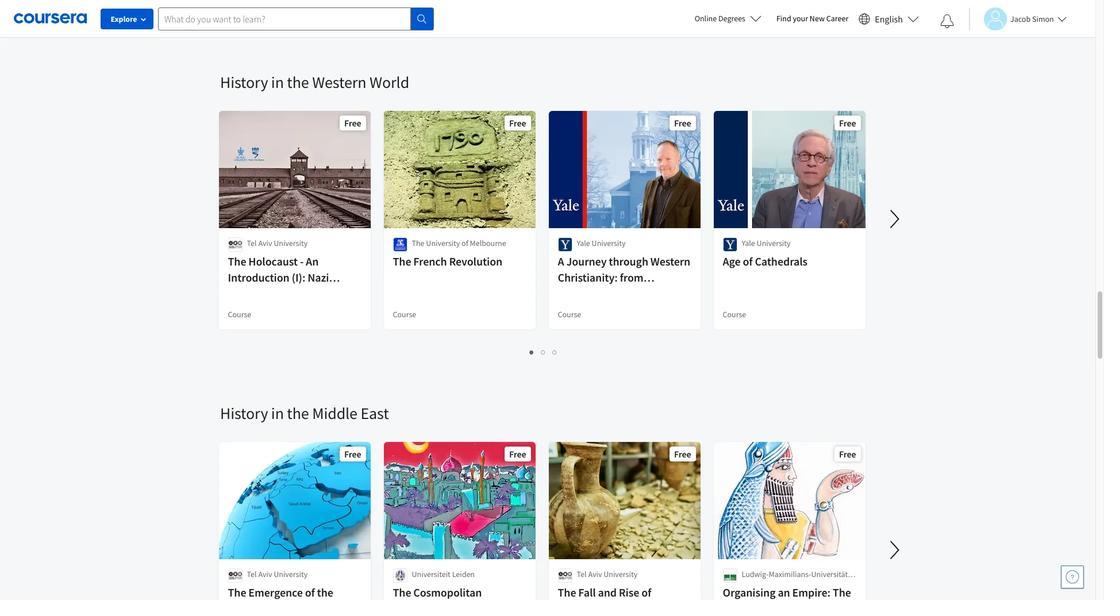 Task type: describe. For each thing, give the bounding box(es) containing it.
- inside the holocaust - an introduction (i): nazi germany: ideology, the jews and the world
[[300, 254, 304, 269]]

the for the french revolution
[[393, 254, 412, 269]]

aviv for emergence
[[259, 569, 273, 580]]

the down nazi
[[326, 286, 344, 301]]

explore button
[[101, 9, 154, 29]]

in for western
[[271, 72, 284, 93]]

cathedrals
[[756, 254, 808, 269]]

find
[[777, 13, 792, 24]]

in for middle
[[271, 403, 284, 424]]

a journey through western christianity: from persecuted faith to global religion (200 - 1650)
[[558, 254, 691, 317]]

1
[[530, 347, 535, 358]]

ludwig-
[[743, 569, 770, 580]]

history for history in the middle east
[[220, 403, 268, 424]]

yale university for through
[[577, 238, 626, 248]]

age
[[724, 254, 741, 269]]

english
[[876, 13, 904, 24]]

show notifications image
[[941, 14, 955, 28]]

find your new career link
[[771, 12, 855, 26]]

3 button
[[550, 346, 561, 359]]

germany:
[[228, 286, 276, 301]]

aviv for holocaust
[[259, 238, 273, 248]]

jacob simon button
[[970, 7, 1067, 30]]

ludwig-maximilians-universität münchen (lmu)
[[743, 569, 849, 591]]

emergence
[[249, 586, 303, 600]]

tel aviv university for fall
[[577, 569, 638, 580]]

yale for of
[[743, 238, 756, 248]]

journey
[[567, 254, 607, 269]]

tel aviv university image for the emergence of the
[[228, 569, 243, 583]]

of up revolution
[[462, 238, 469, 248]]

history for history in the western world
[[220, 72, 268, 93]]

revolution
[[450, 254, 503, 269]]

career
[[827, 13, 849, 24]]

the for the holocaust - an introduction (i): nazi germany: ideology, the jews and the world
[[228, 254, 247, 269]]

the fall and rise of
[[558, 586, 652, 600]]

course for the holocaust - an introduction (i): nazi germany: ideology, the jews and the world
[[228, 309, 252, 320]]

universiteit leiden image
[[393, 569, 408, 583]]

the for the university of melbourne
[[412, 238, 425, 248]]

history in the western world carousel element
[[215, 37, 1105, 369]]

yale university image
[[558, 238, 573, 252]]

course for the french revolution
[[393, 309, 417, 320]]

to
[[642, 286, 653, 301]]

3
[[553, 347, 558, 358]]

tel for holocaust
[[247, 238, 257, 248]]

history in the middle east carousel element
[[215, 369, 1105, 600]]

east
[[361, 403, 389, 424]]

tel aviv university for emergence
[[247, 569, 308, 580]]

history in the western world
[[220, 72, 410, 93]]

online
[[695, 13, 717, 24]]

the french revolution
[[393, 254, 503, 269]]

online degrees
[[695, 13, 746, 24]]

melbourne
[[471, 238, 507, 248]]

coursera image
[[14, 9, 87, 28]]

- inside a journey through western christianity: from persecuted faith to global religion (200 - 1650)
[[624, 303, 628, 317]]

What do you want to learn? text field
[[158, 7, 411, 30]]

1650)
[[630, 303, 657, 317]]

universiteit
[[412, 569, 451, 580]]

the for the cosmopolitan
[[393, 586, 412, 600]]

chevron down image
[[44, 17, 52, 25]]

course for age of cathedrals
[[724, 309, 747, 320]]

tel aviv university image for the holocaust - an introduction (i): nazi germany: ideology, the jews and the world
[[228, 238, 243, 252]]

universität
[[812, 569, 849, 580]]

empire:
[[793, 586, 831, 600]]

find your new career
[[777, 13, 849, 24]]

from
[[621, 270, 644, 285]]

next slide image
[[882, 537, 909, 564]]

university up the emergence of the
[[274, 569, 308, 580]]

fall
[[579, 586, 596, 600]]

jacob simon
[[1011, 14, 1055, 24]]



Task type: locate. For each thing, give the bounding box(es) containing it.
yale for journey
[[577, 238, 591, 248]]

tel
[[247, 238, 257, 248], [247, 569, 257, 580], [577, 569, 587, 580]]

university
[[274, 238, 308, 248], [427, 238, 461, 248], [592, 238, 626, 248], [758, 238, 791, 248], [274, 569, 308, 580], [604, 569, 638, 580]]

rise
[[620, 586, 640, 600]]

the right the university of melbourne image
[[412, 238, 425, 248]]

the up introduction
[[228, 254, 247, 269]]

aviv up fall
[[589, 569, 603, 580]]

0 vertical spatial and
[[255, 303, 274, 317]]

the cosmopolitan
[[393, 586, 502, 600]]

-
[[300, 254, 304, 269], [624, 303, 628, 317]]

simon
[[1033, 14, 1055, 24]]

a
[[558, 254, 565, 269]]

online degrees button
[[686, 6, 771, 31]]

an
[[306, 254, 319, 269]]

0 horizontal spatial western
[[312, 72, 367, 93]]

and inside the holocaust - an introduction (i): nazi germany: ideology, the jews and the world
[[255, 303, 274, 317]]

the down universiteit leiden image
[[393, 586, 412, 600]]

0 vertical spatial western
[[312, 72, 367, 93]]

the
[[412, 238, 425, 248], [228, 254, 247, 269], [393, 254, 412, 269], [326, 286, 344, 301], [228, 586, 247, 600], [393, 586, 412, 600], [558, 586, 577, 600], [834, 586, 852, 600]]

help center image
[[1066, 571, 1080, 584]]

list inside history in the western world carousel element
[[220, 346, 867, 359]]

western
[[312, 72, 367, 93], [651, 254, 691, 269]]

aviv
[[259, 238, 273, 248], [259, 569, 273, 580], [589, 569, 603, 580]]

tel for fall
[[577, 569, 587, 580]]

western inside a journey through western christianity: from persecuted faith to global religion (200 - 1650)
[[651, 254, 691, 269]]

university up rise
[[604, 569, 638, 580]]

0 vertical spatial -
[[300, 254, 304, 269]]

tel aviv university up 'emergence'
[[247, 569, 308, 580]]

1 vertical spatial and
[[599, 586, 617, 600]]

university up the french revolution
[[427, 238, 461, 248]]

the inside the cosmopolitan
[[393, 586, 412, 600]]

1 horizontal spatial yale university
[[743, 238, 791, 248]]

the down universität
[[834, 586, 852, 600]]

1 vertical spatial history
[[220, 403, 268, 424]]

leiden
[[453, 569, 475, 580]]

yale university up 'journey' on the right of page
[[577, 238, 626, 248]]

the for the emergence of the
[[228, 586, 247, 600]]

yale university image
[[724, 238, 738, 252]]

0 horizontal spatial world
[[295, 303, 324, 317]]

course
[[228, 309, 252, 320], [393, 309, 417, 320], [558, 309, 582, 320], [724, 309, 747, 320]]

3 course from the left
[[558, 309, 582, 320]]

of right 'emergence'
[[306, 586, 315, 600]]

the left 'emergence'
[[228, 586, 247, 600]]

0 vertical spatial list
[[220, 14, 867, 27]]

the for the fall and rise of
[[558, 586, 577, 600]]

tel aviv university up holocaust
[[247, 238, 308, 248]]

holocaust
[[249, 254, 298, 269]]

2 course from the left
[[393, 309, 417, 320]]

course for a journey through western christianity: from persecuted faith to global religion (200 - 1650)
[[558, 309, 582, 320]]

the inside the holocaust - an introduction (i): nazi germany: ideology, the jews and the world
[[276, 303, 293, 317]]

2 yale university from the left
[[743, 238, 791, 248]]

2 history from the top
[[220, 403, 268, 424]]

yale
[[577, 238, 591, 248], [743, 238, 756, 248]]

of inside the emergence of the
[[306, 586, 315, 600]]

cosmopolitan
[[414, 586, 482, 600]]

tel up 'emergence'
[[247, 569, 257, 580]]

global
[[655, 286, 686, 301]]

1 history from the top
[[220, 72, 268, 93]]

the inside organising an empire: the
[[834, 586, 852, 600]]

tel up fall
[[577, 569, 587, 580]]

2 button
[[538, 346, 550, 359]]

the holocaust - an introduction (i): nazi germany: ideology, the jews and the world
[[228, 254, 344, 317]]

tel aviv university image for the fall and rise of
[[558, 569, 573, 583]]

world
[[370, 72, 410, 93], [295, 303, 324, 317]]

western for through
[[651, 254, 691, 269]]

the inside the emergence of the
[[318, 586, 334, 600]]

yale university up age of cathedrals
[[743, 238, 791, 248]]

0 vertical spatial history
[[220, 72, 268, 93]]

aviv for fall
[[589, 569, 603, 580]]

of
[[462, 238, 469, 248], [744, 254, 753, 269], [306, 586, 315, 600], [642, 586, 652, 600]]

tel aviv university up the fall and rise of
[[577, 569, 638, 580]]

university up through
[[592, 238, 626, 248]]

0 horizontal spatial -
[[300, 254, 304, 269]]

the emergence of the
[[228, 586, 358, 600]]

christianity:
[[558, 270, 618, 285]]

history inside 'element'
[[220, 403, 268, 424]]

1 vertical spatial -
[[624, 303, 628, 317]]

1 vertical spatial western
[[651, 254, 691, 269]]

(200
[[601, 303, 622, 317]]

the university of melbourne image
[[393, 238, 408, 252]]

tel aviv university
[[247, 238, 308, 248], [247, 569, 308, 580], [577, 569, 638, 580]]

tel aviv university image
[[228, 238, 243, 252], [228, 569, 243, 583], [558, 569, 573, 583]]

maximilians-
[[770, 569, 812, 580]]

western for the
[[312, 72, 367, 93]]

the left fall
[[558, 586, 577, 600]]

1 list from the top
[[220, 14, 867, 27]]

nazi
[[308, 270, 329, 285]]

and right fall
[[599, 586, 617, 600]]

tel up holocaust
[[247, 238, 257, 248]]

world inside the holocaust - an introduction (i): nazi germany: ideology, the jews and the world
[[295, 303, 324, 317]]

religion
[[558, 303, 598, 317]]

1 vertical spatial world
[[295, 303, 324, 317]]

history in the middle east
[[220, 403, 389, 424]]

organising
[[724, 586, 776, 600]]

- right (200
[[624, 303, 628, 317]]

ideology,
[[278, 286, 324, 301]]

an
[[779, 586, 791, 600]]

0 horizontal spatial yale
[[577, 238, 591, 248]]

1 course from the left
[[228, 309, 252, 320]]

universiteit leiden
[[412, 569, 475, 580]]

1 vertical spatial in
[[271, 403, 284, 424]]

in
[[271, 72, 284, 93], [271, 403, 284, 424]]

free
[[345, 117, 362, 129], [510, 117, 527, 129], [675, 117, 692, 129], [840, 117, 857, 129], [345, 449, 362, 460], [510, 449, 527, 460], [675, 449, 692, 460], [840, 449, 857, 460]]

1 button
[[527, 346, 538, 359]]

4 course from the left
[[724, 309, 747, 320]]

university up cathedrals
[[758, 238, 791, 248]]

münchen
[[743, 581, 774, 591]]

age of cathedrals
[[724, 254, 808, 269]]

tel inside history in the western world carousel element
[[247, 238, 257, 248]]

aviv up 'emergence'
[[259, 569, 273, 580]]

french
[[414, 254, 448, 269]]

1 vertical spatial list
[[220, 346, 867, 359]]

and inside the fall and rise of
[[599, 586, 617, 600]]

1 horizontal spatial western
[[651, 254, 691, 269]]

persecuted
[[558, 286, 613, 301]]

tel for emergence
[[247, 569, 257, 580]]

degrees
[[719, 13, 746, 24]]

english button
[[855, 0, 924, 37]]

middle
[[312, 403, 358, 424]]

1 horizontal spatial yale
[[743, 238, 756, 248]]

jacob
[[1011, 14, 1031, 24]]

your
[[793, 13, 809, 24]]

ludwig-maximilians-universität münchen (lmu) image
[[724, 569, 738, 583]]

(i):
[[292, 270, 306, 285]]

list containing 1
[[220, 346, 867, 359]]

yale university
[[577, 238, 626, 248], [743, 238, 791, 248]]

- left an at left top
[[300, 254, 304, 269]]

history
[[220, 72, 268, 93], [220, 403, 268, 424]]

1 in from the top
[[271, 72, 284, 93]]

the university of melbourne
[[412, 238, 507, 248]]

the inside the fall and rise of
[[558, 586, 577, 600]]

list
[[220, 14, 867, 27], [220, 346, 867, 359]]

0 vertical spatial in
[[271, 72, 284, 93]]

yale up 'journey' on the right of page
[[577, 238, 591, 248]]

jews
[[228, 303, 253, 317]]

1 horizontal spatial world
[[370, 72, 410, 93]]

in inside 'element'
[[271, 403, 284, 424]]

aviv inside history in the western world carousel element
[[259, 238, 273, 248]]

2 list from the top
[[220, 346, 867, 359]]

1 yale university from the left
[[577, 238, 626, 248]]

tel aviv university for holocaust
[[247, 238, 308, 248]]

0 horizontal spatial and
[[255, 303, 274, 317]]

of right age
[[744, 254, 753, 269]]

introduction
[[228, 270, 290, 285]]

yale university for cathedrals
[[743, 238, 791, 248]]

None search field
[[158, 7, 434, 30]]

the
[[287, 72, 309, 93], [276, 303, 293, 317], [287, 403, 309, 424], [318, 586, 334, 600]]

2 yale from the left
[[743, 238, 756, 248]]

new
[[810, 13, 825, 24]]

the down the university of melbourne image
[[393, 254, 412, 269]]

0 horizontal spatial yale university
[[577, 238, 626, 248]]

faith
[[615, 286, 640, 301]]

organising an empire: the
[[724, 586, 852, 600]]

0 vertical spatial world
[[370, 72, 410, 93]]

2
[[542, 347, 546, 358]]

1 horizontal spatial -
[[624, 303, 628, 317]]

aviv up holocaust
[[259, 238, 273, 248]]

1 yale from the left
[[577, 238, 591, 248]]

1 horizontal spatial and
[[599, 586, 617, 600]]

of right rise
[[642, 586, 652, 600]]

and
[[255, 303, 274, 317], [599, 586, 617, 600]]

university up holocaust
[[274, 238, 308, 248]]

and down germany: on the left
[[255, 303, 274, 317]]

of inside the fall and rise of
[[642, 586, 652, 600]]

the inside the emergence of the
[[228, 586, 247, 600]]

explore
[[111, 14, 137, 24]]

yale right yale university image
[[743, 238, 756, 248]]

through
[[610, 254, 649, 269]]

(lmu)
[[775, 581, 795, 591]]

tel aviv university inside history in the western world carousel element
[[247, 238, 308, 248]]

next slide image
[[882, 205, 909, 233]]

2 in from the top
[[271, 403, 284, 424]]



Task type: vqa. For each thing, say whether or not it's contained in the screenshot.


